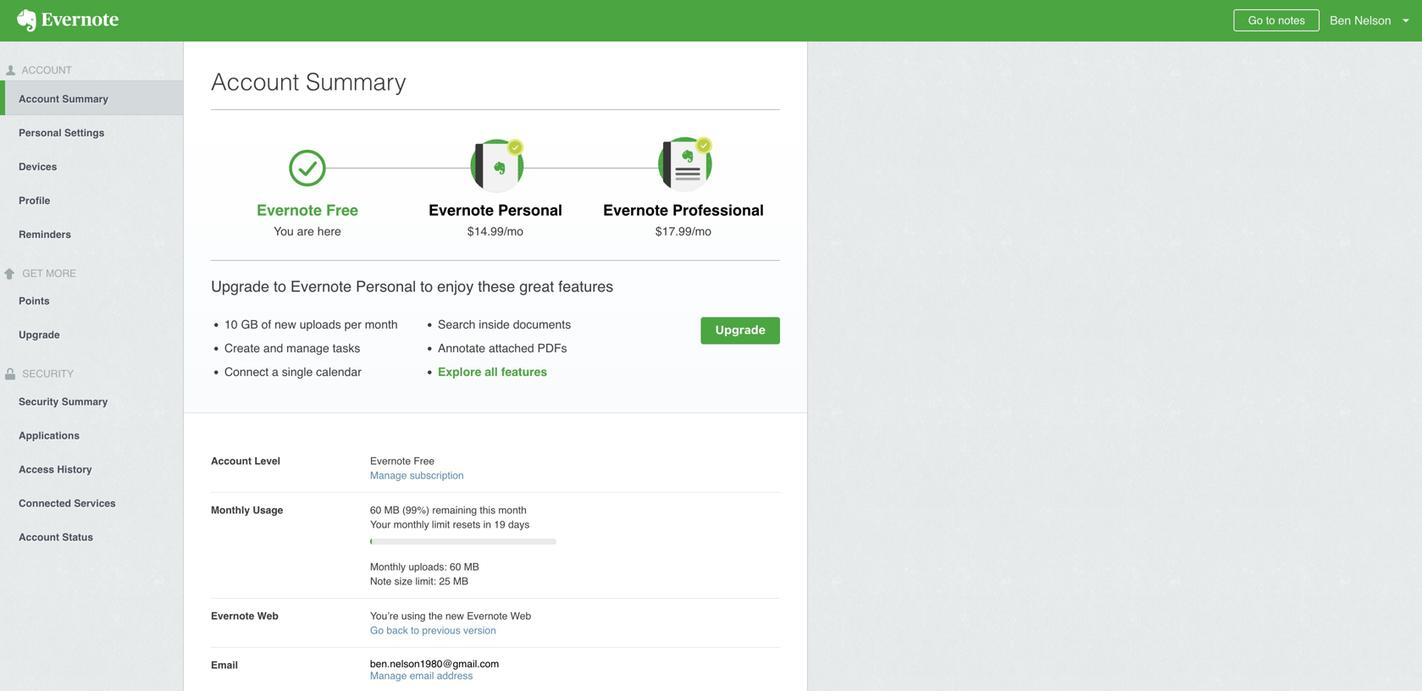Task type: vqa. For each thing, say whether or not it's contained in the screenshot.
the leftmost Monthly
yes



Task type: describe. For each thing, give the bounding box(es) containing it.
remaining
[[433, 505, 477, 517]]

(99%)
[[403, 505, 430, 517]]

access
[[19, 464, 54, 476]]

0 vertical spatial month
[[365, 318, 398, 331]]

search
[[438, 318, 476, 331]]

back
[[387, 625, 408, 637]]

connected services
[[19, 498, 116, 510]]

upgrade for 2nd 'upgrade' link from right
[[716, 323, 766, 337]]

gb
[[241, 318, 258, 331]]

to left enjoy
[[420, 278, 433, 295]]

create
[[225, 342, 260, 355]]

monthly for monthly usage
[[211, 505, 250, 517]]

email
[[410, 670, 434, 682]]

evernote inside you're using the new evernote web go back to previous version
[[467, 611, 508, 623]]

go inside you're using the new evernote web go back to previous version
[[370, 625, 384, 637]]

2 upgrade link from the left
[[0, 317, 183, 351]]

points link
[[0, 284, 183, 317]]

devices
[[19, 161, 57, 173]]

to inside you're using the new evernote web go back to previous version
[[411, 625, 420, 637]]

connected services link
[[0, 486, 183, 520]]

reminders link
[[0, 217, 183, 251]]

go to notes
[[1249, 14, 1306, 27]]

0 horizontal spatial personal
[[19, 127, 62, 139]]

0 vertical spatial features
[[559, 278, 614, 295]]

documents
[[513, 318, 571, 331]]

profile
[[19, 195, 50, 207]]

19
[[494, 519, 506, 531]]

a
[[272, 365, 279, 379]]

evernote image
[[0, 9, 136, 32]]

you're
[[370, 611, 399, 623]]

search inside documents
[[438, 318, 571, 331]]

explore
[[438, 365, 482, 379]]

get more
[[19, 268, 76, 280]]

personal settings
[[19, 127, 105, 139]]

points
[[19, 295, 50, 307]]

evernote personal $14.99/ mo
[[429, 202, 563, 238]]

evernote up "uploads"
[[291, 278, 352, 295]]

version
[[464, 625, 496, 637]]

account status link
[[0, 520, 183, 554]]

status
[[62, 532, 93, 544]]

in
[[484, 519, 492, 531]]

usage
[[253, 505, 283, 517]]

level
[[255, 456, 281, 467]]

services
[[74, 498, 116, 510]]

60 inside monthly uploads: 60 mb note size limit: 25 mb
[[450, 561, 461, 573]]

limit
[[432, 519, 450, 531]]

you
[[274, 225, 294, 238]]

annotate attached pdfs
[[438, 342, 567, 355]]

applications
[[19, 430, 80, 442]]

security summary
[[19, 396, 108, 408]]

explore all features link
[[438, 365, 548, 379]]

profile link
[[0, 183, 183, 217]]

account summary link
[[5, 80, 183, 115]]

evernote for evernote web
[[211, 611, 255, 623]]

personal inside evernote personal $14.99/ mo
[[498, 202, 563, 219]]

inside
[[479, 318, 510, 331]]

ben.nelson1980@gmail.com
[[370, 659, 499, 670]]

ben nelson link
[[1327, 0, 1423, 42]]

mo for personal
[[507, 225, 524, 238]]

free for evernote free manage subscription
[[414, 456, 435, 467]]

the
[[429, 611, 443, 623]]

calendar
[[316, 365, 362, 379]]

limit:
[[416, 576, 436, 588]]

and
[[263, 342, 283, 355]]

applications link
[[0, 418, 183, 452]]

here
[[318, 225, 341, 238]]

account summary inside account summary link
[[19, 93, 109, 105]]

new for uploads
[[275, 318, 296, 331]]

more
[[46, 268, 76, 280]]

summary for account summary link
[[62, 93, 109, 105]]

evernote professional $17.99/ mo
[[603, 202, 764, 238]]

go back to previous version link
[[370, 625, 496, 637]]

1 horizontal spatial account summary
[[211, 69, 407, 96]]

$17.99/
[[656, 225, 695, 238]]

1 upgrade link from the left
[[701, 317, 781, 345]]

email
[[211, 660, 238, 672]]

access history
[[19, 464, 92, 476]]

60 mb (99%) remaining this month your monthly limit resets in 19 days
[[370, 505, 530, 531]]

manage inside evernote free manage subscription
[[370, 470, 407, 482]]

10 gb of new uploads per month
[[225, 318, 398, 331]]

evernote free you are here
[[257, 202, 359, 238]]

subscription
[[410, 470, 464, 482]]

enjoy
[[437, 278, 474, 295]]

account level
[[211, 456, 281, 467]]



Task type: locate. For each thing, give the bounding box(es) containing it.
monthly
[[211, 505, 250, 517], [370, 561, 406, 573]]

ben.nelson1980@gmail.com manage email address
[[370, 659, 499, 682]]

you're using the new evernote web go back to previous version
[[370, 611, 532, 637]]

evernote for evernote personal $14.99/ mo
[[429, 202, 494, 219]]

personal settings link
[[0, 115, 183, 149]]

free
[[326, 202, 359, 219], [414, 456, 435, 467]]

size
[[395, 576, 413, 588]]

previous
[[422, 625, 461, 637]]

1 horizontal spatial personal
[[356, 278, 416, 295]]

go left notes
[[1249, 14, 1264, 27]]

0 vertical spatial manage
[[370, 470, 407, 482]]

security for security
[[19, 368, 74, 380]]

0 vertical spatial security
[[19, 368, 74, 380]]

free inside evernote free manage subscription
[[414, 456, 435, 467]]

security up applications
[[19, 396, 59, 408]]

1 vertical spatial free
[[414, 456, 435, 467]]

0 horizontal spatial month
[[365, 318, 398, 331]]

free for evernote free you are here
[[326, 202, 359, 219]]

1 horizontal spatial free
[[414, 456, 435, 467]]

ben
[[1331, 14, 1352, 27]]

mb
[[385, 505, 400, 517], [464, 561, 479, 573], [453, 576, 469, 588]]

web inside you're using the new evernote web go back to previous version
[[511, 611, 532, 623]]

1 vertical spatial new
[[446, 611, 464, 623]]

personal up devices
[[19, 127, 62, 139]]

summary inside account summary link
[[62, 93, 109, 105]]

monthly uploads: 60 mb note size limit: 25 mb
[[370, 561, 479, 588]]

upgrade for upgrade to evernote personal to enjoy these great features
[[211, 278, 270, 295]]

1 vertical spatial security
[[19, 396, 59, 408]]

of
[[262, 318, 271, 331]]

evernote for evernote free manage subscription
[[370, 456, 411, 467]]

notes
[[1279, 14, 1306, 27]]

1 horizontal spatial upgrade link
[[701, 317, 781, 345]]

2 horizontal spatial personal
[[498, 202, 563, 219]]

evernote for evernote professional $17.99/ mo
[[603, 202, 669, 219]]

get
[[22, 268, 43, 280]]

0 horizontal spatial web
[[257, 611, 279, 623]]

25
[[439, 576, 451, 588]]

mo inside evernote professional $17.99/ mo
[[695, 225, 712, 238]]

evernote free manage subscription
[[370, 456, 464, 482]]

mb right 25 on the left bottom of the page
[[453, 576, 469, 588]]

evernote inside evernote professional $17.99/ mo
[[603, 202, 669, 219]]

evernote inside evernote free manage subscription
[[370, 456, 411, 467]]

1 vertical spatial go
[[370, 625, 384, 637]]

are
[[297, 225, 314, 238]]

settings
[[64, 127, 105, 139]]

evernote web
[[211, 611, 279, 623]]

0 horizontal spatial mo
[[507, 225, 524, 238]]

1 vertical spatial 60
[[450, 561, 461, 573]]

1 vertical spatial features
[[501, 365, 548, 379]]

1 vertical spatial personal
[[498, 202, 563, 219]]

go
[[1249, 14, 1264, 27], [370, 625, 384, 637]]

go down you're
[[370, 625, 384, 637]]

uploads
[[300, 318, 341, 331]]

create and manage tasks
[[225, 342, 360, 355]]

connected
[[19, 498, 71, 510]]

reminders
[[19, 229, 71, 241]]

manage inside the ben.nelson1980@gmail.com manage email address
[[370, 670, 407, 682]]

1 horizontal spatial monthly
[[370, 561, 406, 573]]

60 up 25 on the left bottom of the page
[[450, 561, 461, 573]]

your
[[370, 519, 391, 531]]

mo down professional
[[695, 225, 712, 238]]

resets
[[453, 519, 481, 531]]

evernote for evernote free you are here
[[257, 202, 322, 219]]

evernote up email
[[211, 611, 255, 623]]

summary
[[306, 69, 407, 96], [62, 93, 109, 105], [62, 396, 108, 408]]

upgrade for 1st 'upgrade' link from right
[[19, 329, 60, 341]]

mo inside evernote personal $14.99/ mo
[[507, 225, 524, 238]]

summary inside security summary link
[[62, 396, 108, 408]]

address
[[437, 670, 473, 682]]

connect
[[225, 365, 269, 379]]

features down attached
[[501, 365, 548, 379]]

ben nelson
[[1331, 14, 1392, 27]]

10
[[225, 318, 238, 331]]

mo for professional
[[695, 225, 712, 238]]

0 horizontal spatial new
[[275, 318, 296, 331]]

mb inside 60 mb (99%) remaining this month your monthly limit resets in 19 days
[[385, 505, 400, 517]]

1 horizontal spatial features
[[559, 278, 614, 295]]

new right the the
[[446, 611, 464, 623]]

manage up (99%)
[[370, 470, 407, 482]]

monthly usage
[[211, 505, 283, 517]]

explore all features
[[438, 365, 548, 379]]

0 vertical spatial free
[[326, 202, 359, 219]]

evernote up you
[[257, 202, 322, 219]]

1 horizontal spatial 60
[[450, 561, 461, 573]]

2 vertical spatial personal
[[356, 278, 416, 295]]

personal up $14.99/
[[498, 202, 563, 219]]

2 vertical spatial mb
[[453, 576, 469, 588]]

1 horizontal spatial new
[[446, 611, 464, 623]]

month inside 60 mb (99%) remaining this month your monthly limit resets in 19 days
[[499, 505, 527, 517]]

evernote link
[[0, 0, 136, 42]]

evernote up manage subscription link
[[370, 456, 411, 467]]

uploads:
[[409, 561, 447, 573]]

manage email address link
[[370, 670, 473, 682]]

monthly
[[394, 519, 429, 531]]

free inside evernote free you are here
[[326, 202, 359, 219]]

account summary
[[211, 69, 407, 96], [19, 93, 109, 105]]

security for security summary
[[19, 396, 59, 408]]

great
[[520, 278, 554, 295]]

mo
[[507, 225, 524, 238], [695, 225, 712, 238]]

to down 'using'
[[411, 625, 420, 637]]

professional
[[673, 202, 764, 219]]

account
[[19, 64, 72, 76], [211, 69, 299, 96], [19, 93, 59, 105], [211, 456, 252, 467], [19, 532, 59, 544]]

free up here
[[326, 202, 359, 219]]

these
[[478, 278, 515, 295]]

per
[[345, 318, 362, 331]]

0 horizontal spatial go
[[370, 625, 384, 637]]

evernote up version
[[467, 611, 508, 623]]

2 mo from the left
[[695, 225, 712, 238]]

security summary link
[[0, 384, 183, 418]]

60 up your
[[370, 505, 382, 517]]

0 vertical spatial monthly
[[211, 505, 250, 517]]

security up security summary
[[19, 368, 74, 380]]

monthly for monthly uploads: 60 mb note size limit: 25 mb
[[370, 561, 406, 573]]

60
[[370, 505, 382, 517], [450, 561, 461, 573]]

0 vertical spatial personal
[[19, 127, 62, 139]]

account status
[[19, 532, 93, 544]]

1 vertical spatial monthly
[[370, 561, 406, 573]]

1 horizontal spatial mo
[[695, 225, 712, 238]]

0 vertical spatial 60
[[370, 505, 382, 517]]

note
[[370, 576, 392, 588]]

1 vertical spatial manage
[[370, 670, 407, 682]]

2 web from the left
[[511, 611, 532, 623]]

days
[[508, 519, 530, 531]]

summary for security summary link
[[62, 396, 108, 408]]

0 horizontal spatial 60
[[370, 505, 382, 517]]

evernote up $17.99/
[[603, 202, 669, 219]]

evernote up $14.99/
[[429, 202, 494, 219]]

month up days
[[499, 505, 527, 517]]

manage
[[287, 342, 329, 355]]

web
[[257, 611, 279, 623], [511, 611, 532, 623]]

personal
[[19, 127, 62, 139], [498, 202, 563, 219], [356, 278, 416, 295]]

0 horizontal spatial features
[[501, 365, 548, 379]]

1 mo from the left
[[507, 225, 524, 238]]

1 vertical spatial month
[[499, 505, 527, 517]]

evernote inside evernote free you are here
[[257, 202, 322, 219]]

new inside you're using the new evernote web go back to previous version
[[446, 611, 464, 623]]

to left notes
[[1267, 14, 1276, 27]]

mb down resets
[[464, 561, 479, 573]]

1 horizontal spatial upgrade
[[211, 278, 270, 295]]

tasks
[[333, 342, 360, 355]]

1 manage from the top
[[370, 470, 407, 482]]

mo up the these on the left top of page
[[507, 225, 524, 238]]

free up manage subscription link
[[414, 456, 435, 467]]

using
[[402, 611, 426, 623]]

nelson
[[1355, 14, 1392, 27]]

1 vertical spatial mb
[[464, 561, 479, 573]]

to up 10 gb of new uploads per month
[[274, 278, 287, 295]]

1 horizontal spatial month
[[499, 505, 527, 517]]

0 horizontal spatial upgrade link
[[0, 317, 183, 351]]

single
[[282, 365, 313, 379]]

0 horizontal spatial free
[[326, 202, 359, 219]]

this
[[480, 505, 496, 517]]

go to notes link
[[1235, 9, 1320, 31]]

manage left email at bottom
[[370, 670, 407, 682]]

new for evernote
[[446, 611, 464, 623]]

month right per
[[365, 318, 398, 331]]

0 horizontal spatial upgrade
[[19, 329, 60, 341]]

2 horizontal spatial upgrade
[[716, 323, 766, 337]]

upgrade to evernote personal to enjoy these great features
[[211, 278, 614, 295]]

personal up per
[[356, 278, 416, 295]]

0 vertical spatial go
[[1249, 14, 1264, 27]]

1 horizontal spatial web
[[511, 611, 532, 623]]

evernote inside evernote personal $14.99/ mo
[[429, 202, 494, 219]]

$14.99/
[[468, 225, 507, 238]]

attached
[[489, 342, 534, 355]]

0 vertical spatial mb
[[385, 505, 400, 517]]

new
[[275, 318, 296, 331], [446, 611, 464, 623]]

monthly left usage
[[211, 505, 250, 517]]

0 vertical spatial new
[[275, 318, 296, 331]]

0 horizontal spatial monthly
[[211, 505, 250, 517]]

features right great
[[559, 278, 614, 295]]

manage subscription link
[[370, 470, 464, 482]]

monthly inside monthly uploads: 60 mb note size limit: 25 mb
[[370, 561, 406, 573]]

0 horizontal spatial account summary
[[19, 93, 109, 105]]

60 inside 60 mb (99%) remaining this month your monthly limit resets in 19 days
[[370, 505, 382, 517]]

1 web from the left
[[257, 611, 279, 623]]

1 horizontal spatial go
[[1249, 14, 1264, 27]]

monthly up note
[[370, 561, 406, 573]]

2 manage from the top
[[370, 670, 407, 682]]

connect a single calendar
[[225, 365, 362, 379]]

mb up your
[[385, 505, 400, 517]]

new right of
[[275, 318, 296, 331]]

features
[[559, 278, 614, 295], [501, 365, 548, 379]]



